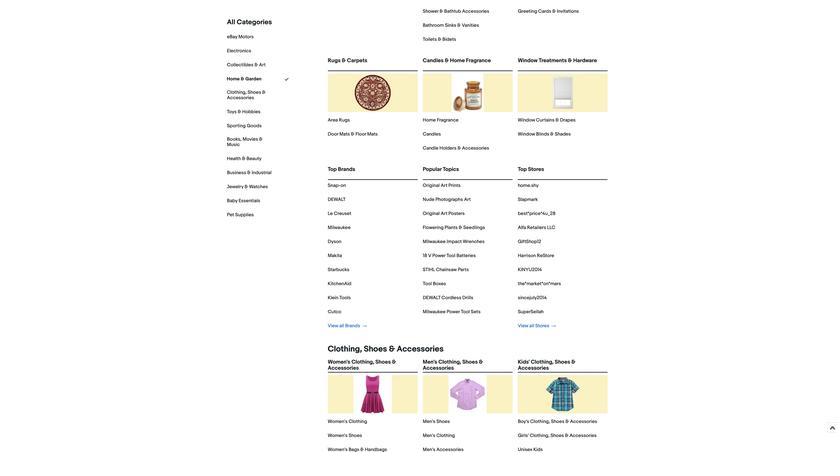 Task type: vqa. For each thing, say whether or not it's contained in the screenshot.


Task type: describe. For each thing, give the bounding box(es) containing it.
toys & hobbies link
[[227, 109, 260, 115]]

vanities
[[462, 22, 479, 28]]

18 v power tool batteries link
[[423, 253, 476, 259]]

door mats & floor mats link
[[328, 131, 378, 137]]

dewalt cordless drills link
[[423, 295, 473, 301]]

18 v power tool batteries
[[423, 253, 476, 259]]

dyson
[[328, 239, 341, 245]]

drills
[[462, 295, 473, 301]]

topics
[[443, 167, 459, 173]]

supersellah link
[[518, 309, 544, 315]]

0 vertical spatial power
[[432, 253, 445, 259]]

treatments
[[539, 58, 567, 64]]

rugs & carpets
[[328, 58, 367, 64]]

dewalt link
[[328, 197, 346, 203]]

2 horizontal spatial tool
[[461, 309, 470, 315]]

milwaukee impact wrenches
[[423, 239, 485, 245]]

sporting goods link
[[227, 123, 261, 129]]

electronics
[[227, 48, 251, 54]]

candles & home fragrance
[[423, 58, 491, 64]]

health & beauty link
[[227, 156, 261, 162]]

industrial
[[252, 170, 271, 176]]

greeting cards & invitations
[[518, 8, 579, 14]]

giftshop12
[[518, 239, 541, 245]]

1 mats from the left
[[339, 131, 350, 137]]

harrison
[[518, 253, 536, 259]]

prints
[[448, 183, 461, 189]]

stihl chainsaw parts link
[[423, 267, 469, 273]]

baby essentials
[[227, 198, 260, 204]]

original art posters
[[423, 211, 465, 217]]

0 horizontal spatial clothing, shoes & accessories
[[227, 89, 265, 101]]

men's shoes link
[[423, 419, 450, 425]]

top for top brands
[[328, 167, 337, 173]]

boy's clothing, shoes & accessories link
[[518, 419, 597, 425]]

men's for men's clothing
[[423, 433, 435, 439]]

candles for candles link
[[423, 131, 441, 137]]

top brands
[[328, 167, 355, 173]]

home & garden link
[[227, 76, 261, 82]]

clothing for women's clothing
[[349, 419, 367, 425]]

all for brands
[[339, 323, 344, 329]]

holders
[[439, 145, 456, 151]]

clothing, inside clothing, shoes & accessories link
[[227, 89, 246, 96]]

kids' clothing, shoes & accessories link
[[518, 360, 608, 372]]

shower
[[423, 8, 439, 14]]

sporting goods
[[227, 123, 261, 129]]

harrison restore link
[[518, 253, 554, 259]]

original for original art prints
[[423, 183, 440, 189]]

all for stores
[[529, 323, 534, 329]]

women's for women's clothing, shoes & accessories
[[328, 360, 350, 366]]

parts
[[458, 267, 469, 273]]

best*price*4u_28 link
[[518, 211, 555, 217]]

photographs
[[435, 197, 463, 203]]

shoes inside kids' clothing, shoes & accessories
[[555, 360, 570, 366]]

area
[[328, 117, 338, 123]]

original for original art posters
[[423, 211, 440, 217]]

art left prints
[[441, 183, 447, 189]]

popular
[[423, 167, 442, 173]]

window for window treatments & hardware
[[518, 58, 538, 64]]

cutco
[[328, 309, 341, 315]]

greeting
[[518, 8, 537, 14]]

snap-on link
[[328, 183, 346, 189]]

1 vertical spatial power
[[447, 309, 460, 315]]

home fragrance
[[423, 117, 458, 123]]

view all stores
[[518, 323, 550, 329]]

shower & bathtub accessories link
[[423, 8, 489, 14]]

home & garden
[[227, 76, 261, 82]]

window for window curtains & drapes
[[518, 117, 535, 123]]

rugs & carpets image
[[354, 74, 392, 112]]

women's for women's shoes
[[328, 433, 348, 439]]

sets
[[471, 309, 481, 315]]

bathroom
[[423, 22, 444, 28]]

bathtub
[[444, 8, 461, 14]]

music
[[227, 142, 240, 148]]

tool boxes link
[[423, 281, 446, 287]]

watches
[[249, 184, 268, 190]]

men's for men's clothing, shoes & accessories
[[423, 360, 437, 366]]

books, movies & music link
[[227, 136, 271, 148]]

& inside 'books, movies & music'
[[259, 136, 262, 142]]

1 vertical spatial tool
[[423, 281, 432, 287]]

& inside men's clothing, shoes & accessories
[[479, 360, 483, 366]]

& inside women's clothing, shoes & accessories
[[392, 360, 396, 366]]

impact
[[447, 239, 462, 245]]

toilets & bidets
[[423, 36, 456, 43]]

home fragrance link
[[423, 117, 458, 123]]

clothing, for women's
[[351, 360, 374, 366]]

clothing, for girls'
[[530, 433, 549, 439]]

view for stores
[[518, 323, 528, 329]]

shoes inside women's clothing, shoes & accessories
[[375, 360, 391, 366]]

hobbies
[[242, 109, 260, 115]]

shower & bathtub accessories
[[423, 8, 489, 14]]

18
[[423, 253, 427, 259]]

klein tools
[[328, 295, 351, 301]]

the*market*on*mars
[[518, 281, 561, 287]]

bidets
[[442, 36, 456, 43]]

girls'
[[518, 433, 529, 439]]

milwaukee power tool sets link
[[423, 309, 481, 315]]

supplies
[[235, 212, 254, 218]]

view all brands link
[[328, 323, 367, 329]]

jewelry & watches link
[[227, 184, 268, 190]]

window treatments & hardware
[[518, 58, 597, 64]]

cards
[[538, 8, 551, 14]]

supersellah
[[518, 309, 544, 315]]

tools
[[339, 295, 351, 301]]

klein
[[328, 295, 338, 301]]

pet supplies link
[[227, 212, 254, 218]]

men's clothing
[[423, 433, 455, 439]]

women's for women's clothing
[[328, 419, 348, 425]]

candles & home fragrance image
[[452, 74, 484, 112]]

2 mats from the left
[[367, 131, 378, 137]]

drapes
[[560, 117, 576, 123]]

carpets
[[347, 58, 367, 64]]

pet
[[227, 212, 234, 218]]

accessories inside clothing, shoes & accessories link
[[227, 95, 254, 101]]

art up the "posters"
[[464, 197, 471, 203]]

art left the "posters"
[[441, 211, 447, 217]]

popular topics
[[423, 167, 459, 173]]

candles for candles & home fragrance
[[423, 58, 444, 64]]

0 horizontal spatial fragrance
[[437, 117, 458, 123]]

nude
[[423, 197, 434, 203]]

bathroom sinks & vanities
[[423, 22, 479, 28]]



Task type: locate. For each thing, give the bounding box(es) containing it.
window left blinds
[[518, 131, 535, 137]]

milwaukee down dewalt cordless drills at right bottom
[[423, 309, 446, 315]]

1 vertical spatial candles
[[423, 131, 441, 137]]

1 horizontal spatial all
[[529, 323, 534, 329]]

mats right "floor"
[[367, 131, 378, 137]]

beauty
[[246, 156, 261, 162]]

view down supersellah link
[[518, 323, 528, 329]]

movies
[[242, 136, 258, 142]]

toilets & bidets link
[[423, 36, 456, 43]]

window curtains & drapes
[[518, 117, 576, 123]]

toys
[[227, 109, 236, 115]]

stihl
[[423, 267, 435, 273]]

1 horizontal spatial clothing
[[436, 433, 455, 439]]

0 vertical spatial candles
[[423, 58, 444, 64]]

kinyu2014
[[518, 267, 542, 273]]

mats right door
[[339, 131, 350, 137]]

toys & hobbies
[[227, 109, 260, 115]]

2 all from the left
[[529, 323, 534, 329]]

0 horizontal spatial top
[[328, 167, 337, 173]]

all down supersellah link
[[529, 323, 534, 329]]

books, movies & music
[[227, 136, 262, 148]]

window blinds & shades
[[518, 131, 571, 137]]

view down cutco
[[328, 323, 338, 329]]

2 vertical spatial window
[[518, 131, 535, 137]]

area rugs
[[328, 117, 350, 123]]

power right v on the right bottom
[[432, 253, 445, 259]]

kinyu2014 link
[[518, 267, 542, 273]]

0 vertical spatial clothing, shoes & accessories link
[[227, 89, 271, 101]]

1 horizontal spatial clothing, shoes & accessories link
[[325, 345, 444, 355]]

0 horizontal spatial power
[[432, 253, 445, 259]]

2 top from the left
[[518, 167, 527, 173]]

clothing, inside men's clothing, shoes & accessories
[[438, 360, 461, 366]]

1 vertical spatial stores
[[535, 323, 549, 329]]

1 vertical spatial window
[[518, 117, 535, 123]]

0 vertical spatial clothing, shoes & accessories
[[227, 89, 265, 101]]

ebay motors link
[[227, 34, 253, 40]]

tool
[[446, 253, 455, 259], [423, 281, 432, 287], [461, 309, 470, 315]]

mats
[[339, 131, 350, 137], [367, 131, 378, 137]]

view for brands
[[328, 323, 338, 329]]

clothing,
[[227, 89, 246, 96], [328, 345, 362, 355], [351, 360, 374, 366], [438, 360, 461, 366], [531, 360, 554, 366], [530, 419, 550, 425], [530, 433, 549, 439]]

1 horizontal spatial view
[[518, 323, 528, 329]]

1 men's from the top
[[423, 360, 437, 366]]

tool left sets
[[461, 309, 470, 315]]

1 vertical spatial clothing, shoes & accessories
[[328, 345, 444, 355]]

women's clothing link
[[328, 419, 367, 425]]

& inside clothing, shoes & accessories
[[262, 89, 265, 96]]

milwaukee down flowering
[[423, 239, 446, 245]]

2 men's from the top
[[423, 419, 435, 425]]

1 vertical spatial men's
[[423, 419, 435, 425]]

milwaukee for milwaukee impact wrenches
[[423, 239, 446, 245]]

2 women's from the top
[[328, 419, 348, 425]]

original art prints link
[[423, 183, 461, 189]]

1 candles from the top
[[423, 58, 444, 64]]

2 vertical spatial men's
[[423, 433, 435, 439]]

home down bidets
[[450, 58, 465, 64]]

women's clothing, shoes & accessories image
[[354, 376, 392, 414]]

candle holders & accessories
[[423, 145, 489, 151]]

milwaukee for milwaukee link
[[328, 225, 351, 231]]

categories
[[237, 18, 272, 27]]

men's clothing, shoes & accessories
[[423, 360, 483, 372]]

original up "nude"
[[423, 183, 440, 189]]

clothing, for kids'
[[531, 360, 554, 366]]

0 vertical spatial clothing
[[349, 419, 367, 425]]

window blinds & shades link
[[518, 131, 571, 137]]

clothing, inside kids' clothing, shoes & accessories
[[531, 360, 554, 366]]

rugs & carpets link
[[328, 58, 418, 69]]

1 horizontal spatial dewalt
[[423, 295, 440, 301]]

area rugs link
[[328, 117, 350, 123]]

home for home fragrance
[[423, 117, 436, 123]]

rugs
[[328, 58, 341, 64], [339, 117, 350, 123]]

baby essentials link
[[227, 198, 260, 204]]

candles down toilets
[[423, 58, 444, 64]]

1 vertical spatial milwaukee
[[423, 239, 446, 245]]

2 vertical spatial home
[[423, 117, 436, 123]]

home
[[450, 58, 465, 64], [227, 76, 240, 82], [423, 117, 436, 123]]

0 horizontal spatial view
[[328, 323, 338, 329]]

dewalt cordless drills
[[423, 295, 473, 301]]

posters
[[448, 211, 465, 217]]

stores up home.shy link
[[528, 167, 544, 173]]

clothing up women's shoes
[[349, 419, 367, 425]]

0 horizontal spatial mats
[[339, 131, 350, 137]]

kids' clothing, shoes & accessories
[[518, 360, 575, 372]]

1 vertical spatial original
[[423, 211, 440, 217]]

kids' clothing, shoes & accessories image
[[544, 376, 582, 414]]

business
[[227, 170, 246, 176]]

clothing, for boy's
[[530, 419, 550, 425]]

1 vertical spatial dewalt
[[423, 295, 440, 301]]

tool down milwaukee impact wrenches link
[[446, 253, 455, 259]]

kitchenaid link
[[328, 281, 351, 287]]

3 window from the top
[[518, 131, 535, 137]]

women's inside women's clothing, shoes & accessories
[[328, 360, 350, 366]]

clothing, shoes & accessories down 'home & garden'
[[227, 89, 265, 101]]

window
[[518, 58, 538, 64], [518, 117, 535, 123], [518, 131, 535, 137]]

2 view from the left
[[518, 323, 528, 329]]

stores down supersellah link
[[535, 323, 549, 329]]

0 vertical spatial tool
[[446, 253, 455, 259]]

1 vertical spatial women's
[[328, 419, 348, 425]]

0 vertical spatial original
[[423, 183, 440, 189]]

brands down tools in the left bottom of the page
[[345, 323, 360, 329]]

view all stores link
[[518, 323, 556, 329]]

original
[[423, 183, 440, 189], [423, 211, 440, 217]]

2 vertical spatial tool
[[461, 309, 470, 315]]

candles inside candles & home fragrance link
[[423, 58, 444, 64]]

plants
[[445, 225, 458, 231]]

men's inside men's clothing, shoes & accessories
[[423, 360, 437, 366]]

rugs left carpets
[[328, 58, 341, 64]]

1 vertical spatial fragrance
[[437, 117, 458, 123]]

flowering plants & seedlings
[[423, 225, 485, 231]]

dewalt down tool boxes link
[[423, 295, 440, 301]]

2 original from the top
[[423, 211, 440, 217]]

starbucks
[[328, 267, 349, 273]]

1 vertical spatial clothing, shoes & accessories link
[[325, 345, 444, 355]]

0 vertical spatial window
[[518, 58, 538, 64]]

accessories inside men's clothing, shoes & accessories
[[423, 366, 454, 372]]

kids'
[[518, 360, 530, 366]]

0 vertical spatial brands
[[338, 167, 355, 173]]

0 horizontal spatial clothing, shoes & accessories link
[[227, 89, 271, 101]]

brands
[[338, 167, 355, 173], [345, 323, 360, 329]]

original up flowering
[[423, 211, 440, 217]]

fragrance
[[466, 58, 491, 64], [437, 117, 458, 123]]

1 all from the left
[[339, 323, 344, 329]]

women's
[[328, 360, 350, 366], [328, 419, 348, 425], [328, 433, 348, 439]]

3 men's from the top
[[423, 433, 435, 439]]

collectibles
[[227, 62, 253, 68]]

window left treatments
[[518, 58, 538, 64]]

clothing, shoes & accessories link down garden
[[227, 89, 271, 101]]

giftshop12 link
[[518, 239, 541, 245]]

0 vertical spatial women's
[[328, 360, 350, 366]]

le
[[328, 211, 333, 217]]

stores
[[528, 167, 544, 173], [535, 323, 549, 329]]

0 vertical spatial rugs
[[328, 58, 341, 64]]

1 window from the top
[[518, 58, 538, 64]]

2 vertical spatial women's
[[328, 433, 348, 439]]

dewalt for dewalt cordless drills
[[423, 295, 440, 301]]

art up garden
[[259, 62, 265, 68]]

shoes inside men's clothing, shoes & accessories
[[462, 360, 478, 366]]

chainsaw
[[436, 267, 457, 273]]

0 horizontal spatial dewalt
[[328, 197, 346, 203]]

2 vertical spatial milwaukee
[[423, 309, 446, 315]]

shades
[[555, 131, 571, 137]]

girls' clothing, shoes & accessories
[[518, 433, 597, 439]]

top up home.shy link
[[518, 167, 527, 173]]

motors
[[238, 34, 253, 40]]

jewelry
[[227, 184, 243, 190]]

0 horizontal spatial clothing
[[349, 419, 367, 425]]

creuset
[[334, 211, 351, 217]]

tool left boxes
[[423, 281, 432, 287]]

1 horizontal spatial home
[[423, 117, 436, 123]]

clothing, shoes & accessories link up women's clothing, shoes & accessories link
[[325, 345, 444, 355]]

clothing for men's clothing
[[436, 433, 455, 439]]

1 vertical spatial home
[[227, 76, 240, 82]]

1 original from the top
[[423, 183, 440, 189]]

accessories inside women's clothing, shoes & accessories
[[328, 366, 359, 372]]

all
[[339, 323, 344, 329], [529, 323, 534, 329]]

0 vertical spatial stores
[[528, 167, 544, 173]]

le creuset
[[328, 211, 351, 217]]

all categories
[[227, 18, 272, 27]]

window treatments & hardware image
[[544, 74, 582, 112]]

1 view from the left
[[328, 323, 338, 329]]

home up candles link
[[423, 117, 436, 123]]

1 top from the left
[[328, 167, 337, 173]]

clothing down men's shoes link
[[436, 433, 455, 439]]

men's for men's shoes
[[423, 419, 435, 425]]

candle
[[423, 145, 438, 151]]

clothing, shoes & accessories up women's clothing, shoes & accessories link
[[328, 345, 444, 355]]

1 vertical spatial clothing
[[436, 433, 455, 439]]

brands up on
[[338, 167, 355, 173]]

clothing, for men's
[[438, 360, 461, 366]]

accessories inside kids' clothing, shoes & accessories
[[518, 366, 549, 372]]

flowering
[[423, 225, 444, 231]]

1 women's from the top
[[328, 360, 350, 366]]

milwaukee down le creuset
[[328, 225, 351, 231]]

retailers
[[527, 225, 546, 231]]

0 vertical spatial milwaukee
[[328, 225, 351, 231]]

1 horizontal spatial top
[[518, 167, 527, 173]]

door
[[328, 131, 338, 137]]

top stores
[[518, 167, 544, 173]]

milwaukee for milwaukee power tool sets
[[423, 309, 446, 315]]

2 horizontal spatial home
[[450, 58, 465, 64]]

power down cordless
[[447, 309, 460, 315]]

sincejuly2014 link
[[518, 295, 547, 301]]

1 horizontal spatial fragrance
[[466, 58, 491, 64]]

0 vertical spatial men's
[[423, 360, 437, 366]]

1 vertical spatial brands
[[345, 323, 360, 329]]

window for window blinds & shades
[[518, 131, 535, 137]]

0 horizontal spatial home
[[227, 76, 240, 82]]

0 vertical spatial dewalt
[[328, 197, 346, 203]]

candle holders & accessories link
[[423, 145, 489, 151]]

curtains
[[536, 117, 554, 123]]

dewalt down snap-on
[[328, 197, 346, 203]]

all down cutco link on the bottom of the page
[[339, 323, 344, 329]]

original art prints
[[423, 183, 461, 189]]

snap-
[[328, 183, 341, 189]]

dewalt for dewalt link
[[328, 197, 346, 203]]

dyson link
[[328, 239, 341, 245]]

2 candles from the top
[[423, 131, 441, 137]]

1 horizontal spatial mats
[[367, 131, 378, 137]]

rugs right 'area'
[[339, 117, 350, 123]]

& inside kids' clothing, shoes & accessories
[[571, 360, 575, 366]]

1 vertical spatial rugs
[[339, 117, 350, 123]]

men's clothing, shoes & accessories link
[[423, 360, 513, 372]]

0 vertical spatial fragrance
[[466, 58, 491, 64]]

top for top stores
[[518, 167, 527, 173]]

men's clothing, shoes & accessories image
[[449, 376, 487, 414]]

0 horizontal spatial all
[[339, 323, 344, 329]]

clothing, inside women's clothing, shoes & accessories
[[351, 360, 374, 366]]

sporting
[[227, 123, 245, 129]]

1 horizontal spatial tool
[[446, 253, 455, 259]]

home down collectibles
[[227, 76, 240, 82]]

window left "curtains"
[[518, 117, 535, 123]]

1 horizontal spatial power
[[447, 309, 460, 315]]

0 vertical spatial home
[[450, 58, 465, 64]]

wrenches
[[463, 239, 485, 245]]

top up snap-
[[328, 167, 337, 173]]

1 horizontal spatial clothing, shoes & accessories
[[328, 345, 444, 355]]

3 women's from the top
[[328, 433, 348, 439]]

collectibles & art
[[227, 62, 265, 68]]

garden
[[245, 76, 261, 82]]

home for home & garden
[[227, 76, 240, 82]]

2 window from the top
[[518, 117, 535, 123]]

0 horizontal spatial tool
[[423, 281, 432, 287]]

window treatments & hardware link
[[518, 58, 608, 69]]

&
[[440, 8, 443, 14], [552, 8, 556, 14], [457, 22, 461, 28], [438, 36, 441, 43], [342, 58, 346, 64], [445, 58, 449, 64], [568, 58, 572, 64], [254, 62, 258, 68], [241, 76, 244, 82], [262, 89, 265, 96], [238, 109, 241, 115], [556, 117, 559, 123], [351, 131, 354, 137], [550, 131, 554, 137], [259, 136, 262, 142], [457, 145, 461, 151], [242, 156, 245, 162], [247, 170, 250, 176], [244, 184, 248, 190], [459, 225, 462, 231], [389, 345, 395, 355], [392, 360, 396, 366], [479, 360, 483, 366], [571, 360, 575, 366], [565, 419, 569, 425], [565, 433, 568, 439]]

women's clothing, shoes & accessories link
[[328, 360, 418, 372]]

candles up candle
[[423, 131, 441, 137]]

blinds
[[536, 131, 549, 137]]



